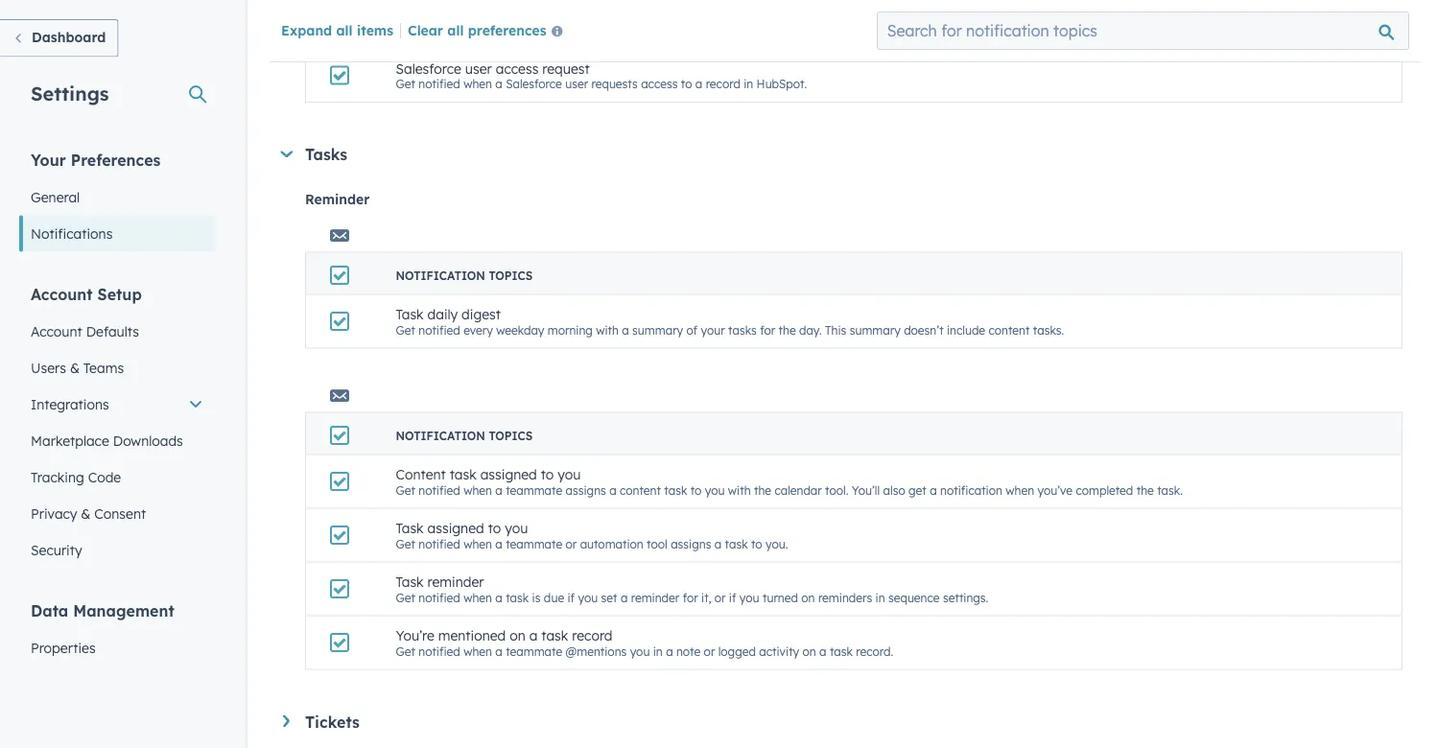 Task type: describe. For each thing, give the bounding box(es) containing it.
& for privacy
[[81, 505, 91, 522]]

@mentions
[[566, 644, 627, 659]]

digest
[[462, 306, 501, 323]]

notified inside content task assigned to you get notified when a teammate assigns a content task to you with the calendar tool. you'll also get a notification when you've completed the task.
[[419, 483, 460, 497]]

1 if from the left
[[568, 590, 575, 605]]

caret image
[[283, 715, 290, 728]]

users & teams
[[31, 359, 124, 376]]

record.
[[856, 644, 894, 659]]

security
[[31, 542, 82, 559]]

downloads
[[113, 432, 183, 449]]

requests
[[592, 77, 638, 91]]

teammate inside content task assigned to you get notified when a teammate assigns a content task to you with the calendar tool. you'll also get a notification when you've completed the task.
[[506, 483, 563, 497]]

notified inside task daily digest get notified every weekday morning with a summary of your tasks for the day. this summary doesn't include content tasks.
[[419, 323, 460, 337]]

preferences
[[468, 21, 547, 38]]

Search for notification topics search field
[[877, 12, 1410, 50]]

content
[[396, 466, 446, 483]]

teams
[[83, 359, 124, 376]]

when inside the task assigned to you get notified when a teammate or automation tool assigns a task to you.
[[464, 537, 492, 551]]

integrations
[[31, 396, 109, 413]]

records
[[592, 23, 632, 37]]

you've
[[1038, 483, 1073, 497]]

automation
[[580, 537, 644, 551]]

expand all items button
[[281, 21, 393, 38]]

account setup
[[31, 285, 142, 304]]

your preferences
[[31, 150, 161, 169]]

for for task reminder
[[683, 590, 698, 605]]

1 summary from the left
[[633, 323, 684, 337]]

task reminder get notified when a task is due if you set a reminder for it, or if you turned on reminders in sequence settings.
[[396, 574, 989, 605]]

security link
[[19, 532, 215, 569]]

content inside content task assigned to you get notified when a teammate assigns a content task to you with the calendar tool. you'll also get a notification when you've completed the task.
[[620, 483, 661, 497]]

notification
[[940, 483, 1003, 497]]

0 horizontal spatial user
[[465, 60, 492, 77]]

day.
[[799, 323, 822, 337]]

you're mentioned on a task record get notified when a teammate @mentions you in a note or logged activity on a task record.
[[396, 627, 894, 659]]

get inside the task assigned to you get notified when a teammate or automation tool assigns a task to you.
[[396, 537, 415, 551]]

tasks.
[[1033, 323, 1065, 337]]

morning
[[548, 323, 593, 337]]

on right "activity" on the right bottom of page
[[803, 644, 816, 659]]

account setup element
[[19, 284, 215, 569]]

reminders
[[819, 590, 873, 605]]

request
[[543, 60, 590, 77]]

0 horizontal spatial access
[[496, 60, 539, 77]]

is
[[532, 590, 541, 605]]

it,
[[702, 590, 712, 605]]

daily
[[428, 306, 458, 323]]

notified inside salesforce user access request get notified when a salesforce user requests access to a record in hubspot.
[[419, 77, 460, 91]]

a inside task daily digest get notified every weekday morning with a summary of your tasks for the day. this summary doesn't include content tasks.
[[622, 323, 629, 337]]

task up tool
[[664, 483, 688, 497]]

you inside the task assigned to you get notified when a teammate or automation tool assigns a task to you.
[[505, 520, 528, 537]]

on right mentioned
[[510, 627, 526, 644]]

on inside the "task reminder get notified when a task is due if you set a reminder for it, or if you turned on reminders in sequence settings."
[[802, 590, 815, 605]]

syncing.
[[664, 23, 708, 37]]

completed
[[1076, 483, 1134, 497]]

clear all preferences
[[408, 21, 547, 38]]

salesforce user access request get notified when a salesforce user requests access to a record in hubspot.
[[396, 60, 807, 91]]

2 summary from the left
[[850, 323, 901, 337]]

tasks
[[305, 145, 348, 164]]

content task assigned to you get notified when a teammate assigns a content task to you with the calendar tool. you'll also get a notification when you've completed the task.
[[396, 466, 1183, 497]]

tool
[[647, 537, 668, 551]]

0 horizontal spatial reminder
[[428, 574, 484, 590]]

account for account setup
[[31, 285, 93, 304]]

1 topics from the top
[[489, 268, 533, 283]]

task inside the task assigned to you get notified when a teammate or automation tool assigns a task to you.
[[725, 537, 748, 551]]

for for task daily digest
[[760, 323, 776, 337]]

task daily digest get notified every weekday morning with a summary of your tasks for the day. this summary doesn't include content tasks.
[[396, 306, 1065, 337]]

teammate inside the task assigned to you get notified when a teammate or automation tool assigns a task to you.
[[506, 537, 563, 551]]

salesforce for salesforce user access request
[[396, 60, 462, 77]]

marketplace
[[31, 432, 109, 449]]

task.
[[1158, 483, 1183, 497]]

users
[[31, 359, 66, 376]]

code
[[88, 469, 121, 486]]

notified inside salesforce sync error get notified when an error prevents records from syncing.
[[419, 23, 460, 37]]

salesforce sync error get notified when an error prevents records from syncing.
[[396, 6, 708, 37]]

when inside the "task reminder get notified when a task is due if you set a reminder for it, or if you turned on reminders in sequence settings."
[[464, 590, 492, 605]]

prevents
[[542, 23, 589, 37]]

general link
[[19, 179, 215, 215]]

0 horizontal spatial the
[[754, 483, 772, 497]]

task right content at the left bottom
[[450, 466, 477, 483]]

marketplace downloads
[[31, 432, 183, 449]]

task for task daily digest
[[396, 306, 424, 323]]

get inside task daily digest get notified every weekday morning with a summary of your tasks for the day. this summary doesn't include content tasks.
[[396, 323, 415, 337]]

to inside salesforce user access request get notified when a salesforce user requests access to a record in hubspot.
[[681, 77, 692, 91]]

account defaults link
[[19, 313, 215, 350]]

tracking code link
[[19, 459, 215, 496]]

note
[[677, 644, 701, 659]]

get inside content task assigned to you get notified when a teammate assigns a content task to you with the calendar tool. you'll also get a notification when you've completed the task.
[[396, 483, 415, 497]]

a up the "task reminder get notified when a task is due if you set a reminder for it, or if you turned on reminders in sequence settings." at the bottom of the page
[[715, 537, 722, 551]]

tracking code
[[31, 469, 121, 486]]

dashboard link
[[0, 19, 118, 57]]

properties
[[31, 640, 96, 656]]

a down clear all preferences button
[[496, 77, 503, 91]]

when inside you're mentioned on a task record get notified when a teammate @mentions you in a note or logged activity on a task record.
[[464, 644, 492, 659]]

you're
[[396, 627, 435, 644]]

account defaults
[[31, 323, 139, 340]]

also
[[883, 483, 906, 497]]

2 if from the left
[[729, 590, 737, 605]]

a down is
[[529, 627, 538, 644]]

privacy & consent
[[31, 505, 146, 522]]

settings
[[31, 81, 109, 105]]

privacy
[[31, 505, 77, 522]]

calendar
[[775, 483, 822, 497]]

in inside you're mentioned on a task record get notified when a teammate @mentions you in a note or logged activity on a task record.
[[653, 644, 663, 659]]

assigned inside the task assigned to you get notified when a teammate or automation tool assigns a task to you.
[[428, 520, 484, 537]]

data
[[31, 601, 68, 620]]

setup
[[97, 285, 142, 304]]

properties link
[[19, 630, 215, 667]]

2 notification from the top
[[396, 429, 486, 443]]

set
[[601, 590, 618, 605]]

clear
[[408, 21, 443, 38]]

task for task reminder
[[396, 574, 424, 590]]



Task type: vqa. For each thing, say whether or not it's contained in the screenshot.
"Privacy & Consent"
yes



Task type: locate. For each thing, give the bounding box(es) containing it.
if right it,
[[729, 590, 737, 605]]

when
[[464, 23, 492, 37], [464, 77, 492, 91], [464, 483, 492, 497], [1006, 483, 1035, 497], [464, 537, 492, 551], [464, 590, 492, 605], [464, 644, 492, 659]]

every
[[464, 323, 493, 337]]

user down clear all preferences button
[[465, 60, 492, 77]]

0 vertical spatial in
[[744, 77, 754, 91]]

clear all preferences button
[[408, 20, 571, 43]]

1 horizontal spatial if
[[729, 590, 737, 605]]

1 teammate from the top
[[506, 483, 563, 497]]

hubspot.
[[757, 77, 807, 91]]

with right morning
[[596, 323, 619, 337]]

0 horizontal spatial assigns
[[566, 483, 606, 497]]

a
[[496, 77, 503, 91], [696, 77, 703, 91], [622, 323, 629, 337], [496, 483, 503, 497], [610, 483, 617, 497], [930, 483, 937, 497], [496, 537, 503, 551], [715, 537, 722, 551], [496, 590, 503, 605], [621, 590, 628, 605], [529, 627, 538, 644], [496, 644, 503, 659], [666, 644, 673, 659], [820, 644, 827, 659]]

2 all from the left
[[447, 21, 464, 38]]

get inside you're mentioned on a task record get notified when a teammate @mentions you in a note or logged activity on a task record.
[[396, 644, 415, 659]]

task inside the "task reminder get notified when a task is due if you set a reminder for it, or if you turned on reminders in sequence settings."
[[506, 590, 529, 605]]

a down syncing.
[[696, 77, 703, 91]]

salesforce inside salesforce sync error get notified when an error prevents records from syncing.
[[396, 6, 462, 23]]

all for clear
[[447, 21, 464, 38]]

teammate up is
[[506, 537, 563, 551]]

0 horizontal spatial if
[[568, 590, 575, 605]]

settings.
[[943, 590, 989, 605]]

6 get from the top
[[396, 590, 415, 605]]

in inside the "task reminder get notified when a task is due if you set a reminder for it, or if you turned on reminders in sequence settings."
[[876, 590, 885, 605]]

get
[[396, 23, 415, 37], [396, 77, 415, 91], [396, 323, 415, 337], [396, 483, 415, 497], [396, 537, 415, 551], [396, 590, 415, 605], [396, 644, 415, 659]]

expand all items
[[281, 21, 393, 38]]

1 horizontal spatial summary
[[850, 323, 901, 337]]

0 vertical spatial notification
[[396, 268, 486, 283]]

summary
[[633, 323, 684, 337], [850, 323, 901, 337]]

due
[[544, 590, 564, 605]]

0 horizontal spatial summary
[[633, 323, 684, 337]]

you'll
[[852, 483, 880, 497]]

for inside the "task reminder get notified when a task is due if you set a reminder for it, or if you turned on reminders in sequence settings."
[[683, 590, 698, 605]]

all inside button
[[447, 21, 464, 38]]

marketplace downloads link
[[19, 423, 215, 459]]

5 get from the top
[[396, 537, 415, 551]]

0 vertical spatial assigned
[[480, 466, 537, 483]]

1 notification from the top
[[396, 268, 486, 283]]

task assigned to you get notified when a teammate or automation tool assigns a task to you.
[[396, 520, 788, 551]]

record down set in the left of the page
[[572, 627, 613, 644]]

expand
[[281, 21, 332, 38]]

0 horizontal spatial record
[[572, 627, 613, 644]]

general
[[31, 189, 80, 205]]

&
[[70, 359, 80, 376], [81, 505, 91, 522]]

consent
[[94, 505, 146, 522]]

integrations button
[[19, 386, 215, 423]]

or left automation
[[566, 537, 577, 551]]

with left calendar on the bottom
[[728, 483, 751, 497]]

1 notification topics from the top
[[396, 268, 533, 283]]

a right content at the left bottom
[[496, 483, 503, 497]]

tool.
[[825, 483, 849, 497]]

1 horizontal spatial in
[[744, 77, 754, 91]]

a up the task assigned to you get notified when a teammate or automation tool assigns a task to you.
[[610, 483, 617, 497]]

a up mentioned
[[496, 537, 503, 551]]

1 vertical spatial notification
[[396, 429, 486, 443]]

doesn't
[[904, 323, 944, 337]]

the left day.
[[779, 323, 796, 337]]

or inside you're mentioned on a task record get notified when a teammate @mentions you in a note or logged activity on a task record.
[[704, 644, 715, 659]]

all left items
[[336, 21, 353, 38]]

a left is
[[496, 590, 503, 605]]

3 get from the top
[[396, 323, 415, 337]]

notifications link
[[19, 215, 215, 252]]

when inside salesforce user access request get notified when a salesforce user requests access to a record in hubspot.
[[464, 77, 492, 91]]

account up the users
[[31, 323, 82, 340]]

when inside salesforce sync error get notified when an error prevents records from syncing.
[[464, 23, 492, 37]]

from
[[635, 23, 661, 37]]

in
[[744, 77, 754, 91], [876, 590, 885, 605], [653, 644, 663, 659]]

1 horizontal spatial access
[[641, 77, 678, 91]]

1 horizontal spatial reminder
[[631, 590, 680, 605]]

if right due
[[568, 590, 575, 605]]

1 vertical spatial notification topics
[[396, 429, 533, 443]]

record inside you're mentioned on a task record get notified when a teammate @mentions you in a note or logged activity on a task record.
[[572, 627, 613, 644]]

1 horizontal spatial content
[[989, 323, 1030, 337]]

0 vertical spatial record
[[706, 77, 741, 91]]

of
[[687, 323, 698, 337]]

salesforce for salesforce sync error
[[396, 6, 462, 23]]

0 vertical spatial topics
[[489, 268, 533, 283]]

assigned right content at the left bottom
[[480, 466, 537, 483]]

your preferences element
[[19, 149, 215, 252]]

a right you're
[[496, 644, 503, 659]]

1 horizontal spatial &
[[81, 505, 91, 522]]

a left note
[[666, 644, 673, 659]]

assigned down content at the left bottom
[[428, 520, 484, 537]]

reminder right set in the left of the page
[[631, 590, 680, 605]]

1 vertical spatial content
[[620, 483, 661, 497]]

all for expand
[[336, 21, 353, 38]]

notifications
[[31, 225, 113, 242]]

0 vertical spatial teammate
[[506, 483, 563, 497]]

for right the tasks
[[760, 323, 776, 337]]

this
[[825, 323, 847, 337]]

you
[[558, 466, 581, 483], [705, 483, 725, 497], [505, 520, 528, 537], [578, 590, 598, 605], [740, 590, 760, 605], [630, 644, 650, 659]]

1 task from the top
[[396, 306, 424, 323]]

0 horizontal spatial all
[[336, 21, 353, 38]]

in left sequence
[[876, 590, 885, 605]]

record left hubspot.
[[706, 77, 741, 91]]

1 get from the top
[[396, 23, 415, 37]]

for left it,
[[683, 590, 698, 605]]

for inside task daily digest get notified every weekday morning with a summary of your tasks for the day. this summary doesn't include content tasks.
[[760, 323, 776, 337]]

content inside task daily digest get notified every weekday morning with a summary of your tasks for the day. this summary doesn't include content tasks.
[[989, 323, 1030, 337]]

assigns up the task assigned to you get notified when a teammate or automation tool assigns a task to you.
[[566, 483, 606, 497]]

for
[[760, 323, 776, 337], [683, 590, 698, 605]]

a right set in the left of the page
[[621, 590, 628, 605]]

1 all from the left
[[336, 21, 353, 38]]

notification up content at the left bottom
[[396, 429, 486, 443]]

2 get from the top
[[396, 77, 415, 91]]

tracking
[[31, 469, 84, 486]]

1 vertical spatial for
[[683, 590, 698, 605]]

notified inside you're mentioned on a task record get notified when a teammate @mentions you in a note or logged activity on a task record.
[[419, 644, 460, 659]]

task up you're
[[396, 574, 424, 590]]

1 notified from the top
[[419, 23, 460, 37]]

you.
[[766, 537, 788, 551]]

1 vertical spatial with
[[728, 483, 751, 497]]

caret image
[[281, 151, 293, 158]]

with inside content task assigned to you get notified when a teammate assigns a content task to you with the calendar tool. you'll also get a notification when you've completed the task.
[[728, 483, 751, 497]]

notified inside the task assigned to you get notified when a teammate or automation tool assigns a task to you.
[[419, 537, 460, 551]]

account
[[31, 285, 93, 304], [31, 323, 82, 340]]

notification
[[396, 268, 486, 283], [396, 429, 486, 443]]

0 horizontal spatial &
[[70, 359, 80, 376]]

3 teammate from the top
[[506, 644, 563, 659]]

0 vertical spatial notification topics
[[396, 268, 533, 283]]

task down content at the left bottom
[[396, 520, 424, 537]]

notification up daily on the left top
[[396, 268, 486, 283]]

content
[[989, 323, 1030, 337], [620, 483, 661, 497]]

an
[[496, 23, 509, 37]]

2 horizontal spatial in
[[876, 590, 885, 605]]

the left calendar on the bottom
[[754, 483, 772, 497]]

1 horizontal spatial record
[[706, 77, 741, 91]]

2 vertical spatial or
[[704, 644, 715, 659]]

access
[[496, 60, 539, 77], [641, 77, 678, 91]]

task inside the task assigned to you get notified when a teammate or automation tool assigns a task to you.
[[396, 520, 424, 537]]

1 vertical spatial &
[[81, 505, 91, 522]]

error right an
[[513, 23, 539, 37]]

get inside the "task reminder get notified when a task is due if you set a reminder for it, or if you turned on reminders in sequence settings."
[[396, 590, 415, 605]]

in left hubspot.
[[744, 77, 754, 91]]

all left the sync
[[447, 21, 464, 38]]

users & teams link
[[19, 350, 215, 386]]

2 teammate from the top
[[506, 537, 563, 551]]

1 horizontal spatial all
[[447, 21, 464, 38]]

all
[[336, 21, 353, 38], [447, 21, 464, 38]]

sequence
[[889, 590, 940, 605]]

1 vertical spatial record
[[572, 627, 613, 644]]

4 get from the top
[[396, 483, 415, 497]]

1 horizontal spatial the
[[779, 323, 796, 337]]

dashboard
[[32, 29, 106, 46]]

error
[[498, 6, 528, 23], [513, 23, 539, 37]]

assigns inside the task assigned to you get notified when a teammate or automation tool assigns a task to you.
[[671, 537, 712, 551]]

task left record.
[[830, 644, 853, 659]]

notification topics up content at the left bottom
[[396, 429, 533, 443]]

or inside the "task reminder get notified when a task is due if you set a reminder for it, or if you turned on reminders in sequence settings."
[[715, 590, 726, 605]]

notified
[[419, 23, 460, 37], [419, 77, 460, 91], [419, 323, 460, 337], [419, 483, 460, 497], [419, 537, 460, 551], [419, 590, 460, 605], [419, 644, 460, 659]]

data management element
[[19, 600, 215, 749]]

data management
[[31, 601, 174, 620]]

logged
[[719, 644, 756, 659]]

task for task assigned to you
[[396, 520, 424, 537]]

2 vertical spatial in
[[653, 644, 663, 659]]

& right privacy
[[81, 505, 91, 522]]

record inside salesforce user access request get notified when a salesforce user requests access to a record in hubspot.
[[706, 77, 741, 91]]

0 vertical spatial account
[[31, 285, 93, 304]]

mentioned
[[438, 627, 506, 644]]

1 vertical spatial or
[[715, 590, 726, 605]]

content left tasks.
[[989, 323, 1030, 337]]

0 vertical spatial assigns
[[566, 483, 606, 497]]

the left the task.
[[1137, 483, 1154, 497]]

task down due
[[542, 627, 568, 644]]

0 vertical spatial with
[[596, 323, 619, 337]]

0 horizontal spatial in
[[653, 644, 663, 659]]

teammate inside you're mentioned on a task record get notified when a teammate @mentions you in a note or logged activity on a task record.
[[506, 644, 563, 659]]

2 account from the top
[[31, 323, 82, 340]]

task
[[396, 306, 424, 323], [396, 520, 424, 537], [396, 574, 424, 590]]

7 get from the top
[[396, 644, 415, 659]]

teammate up the task assigned to you get notified when a teammate or automation tool assigns a task to you.
[[506, 483, 563, 497]]

if
[[568, 590, 575, 605], [729, 590, 737, 605]]

1 vertical spatial in
[[876, 590, 885, 605]]

0 vertical spatial for
[[760, 323, 776, 337]]

a right morning
[[622, 323, 629, 337]]

content up tool
[[620, 483, 661, 497]]

or for record
[[704, 644, 715, 659]]

salesforce
[[396, 6, 462, 23], [396, 60, 462, 77], [506, 77, 562, 91]]

access right requests
[[641, 77, 678, 91]]

the inside task daily digest get notified every weekday morning with a summary of your tasks for the day. this summary doesn't include content tasks.
[[779, 323, 796, 337]]

0 vertical spatial &
[[70, 359, 80, 376]]

record
[[706, 77, 741, 91], [572, 627, 613, 644]]

task left daily on the left top
[[396, 306, 424, 323]]

weekday
[[496, 323, 544, 337]]

1 horizontal spatial with
[[728, 483, 751, 497]]

5 notified from the top
[[419, 537, 460, 551]]

summary left of
[[633, 323, 684, 337]]

1 vertical spatial assigns
[[671, 537, 712, 551]]

1 vertical spatial task
[[396, 520, 424, 537]]

1 vertical spatial assigned
[[428, 520, 484, 537]]

0 horizontal spatial with
[[596, 323, 619, 337]]

a right get
[[930, 483, 937, 497]]

1 horizontal spatial for
[[760, 323, 776, 337]]

& for users
[[70, 359, 80, 376]]

0 vertical spatial or
[[566, 537, 577, 551]]

in inside salesforce user access request get notified when a salesforce user requests access to a record in hubspot.
[[744, 77, 754, 91]]

or right note
[[704, 644, 715, 659]]

with
[[596, 323, 619, 337], [728, 483, 751, 497]]

tasks button
[[280, 145, 1403, 164]]

6 notified from the top
[[419, 590, 460, 605]]

2 notification topics from the top
[[396, 429, 533, 443]]

& right the users
[[70, 359, 80, 376]]

0 vertical spatial task
[[396, 306, 424, 323]]

1 horizontal spatial assigns
[[671, 537, 712, 551]]

2 topics from the top
[[489, 429, 533, 443]]

assigned
[[480, 466, 537, 483], [428, 520, 484, 537]]

3 notified from the top
[[419, 323, 460, 337]]

7 notified from the top
[[419, 644, 460, 659]]

tickets
[[305, 713, 360, 732]]

teammate down is
[[506, 644, 563, 659]]

get inside salesforce sync error get notified when an error prevents records from syncing.
[[396, 23, 415, 37]]

task inside task daily digest get notified every weekday morning with a summary of your tasks for the day. this summary doesn't include content tasks.
[[396, 306, 424, 323]]

sync
[[465, 6, 494, 23]]

1 vertical spatial teammate
[[506, 537, 563, 551]]

teammate
[[506, 483, 563, 497], [506, 537, 563, 551], [506, 644, 563, 659]]

or right it,
[[715, 590, 726, 605]]

2 vertical spatial task
[[396, 574, 424, 590]]

1 vertical spatial topics
[[489, 429, 533, 443]]

2 task from the top
[[396, 520, 424, 537]]

task left is
[[506, 590, 529, 605]]

task inside the "task reminder get notified when a task is due if you set a reminder for it, or if you turned on reminders in sequence settings."
[[396, 574, 424, 590]]

1 account from the top
[[31, 285, 93, 304]]

error right the sync
[[498, 6, 528, 23]]

in left note
[[653, 644, 663, 659]]

management
[[73, 601, 174, 620]]

notified inside the "task reminder get notified when a task is due if you set a reminder for it, or if you turned on reminders in sequence settings."
[[419, 590, 460, 605]]

with inside task daily digest get notified every weekday morning with a summary of your tasks for the day. this summary doesn't include content tasks.
[[596, 323, 619, 337]]

you inside you're mentioned on a task record get notified when a teammate @mentions you in a note or logged activity on a task record.
[[630, 644, 650, 659]]

0 horizontal spatial content
[[620, 483, 661, 497]]

salesforce left the sync
[[396, 6, 462, 23]]

2 horizontal spatial the
[[1137, 483, 1154, 497]]

reminder
[[428, 574, 484, 590], [631, 590, 680, 605]]

reminder up mentioned
[[428, 574, 484, 590]]

your
[[701, 323, 725, 337]]

0 horizontal spatial for
[[683, 590, 698, 605]]

preferences
[[71, 150, 161, 169]]

3 task from the top
[[396, 574, 424, 590]]

tickets button
[[283, 713, 1403, 732]]

assigns inside content task assigned to you get notified when a teammate assigns a content task to you with the calendar tool. you'll also get a notification when you've completed the task.
[[566, 483, 606, 497]]

summary right "this"
[[850, 323, 901, 337]]

get
[[909, 483, 927, 497]]

1 vertical spatial account
[[31, 323, 82, 340]]

a right "activity" on the right bottom of page
[[820, 644, 827, 659]]

or for a
[[715, 590, 726, 605]]

assigns right tool
[[671, 537, 712, 551]]

4 notified from the top
[[419, 483, 460, 497]]

to
[[681, 77, 692, 91], [541, 466, 554, 483], [691, 483, 702, 497], [488, 520, 501, 537], [751, 537, 763, 551]]

turned
[[763, 590, 798, 605]]

or
[[566, 537, 577, 551], [715, 590, 726, 605], [704, 644, 715, 659]]

2 vertical spatial teammate
[[506, 644, 563, 659]]

tasks
[[728, 323, 757, 337]]

notification topics up the digest
[[396, 268, 533, 283]]

salesforce down clear
[[396, 60, 462, 77]]

assigns
[[566, 483, 606, 497], [671, 537, 712, 551]]

account up account defaults
[[31, 285, 93, 304]]

on right turned
[[802, 590, 815, 605]]

task left you.
[[725, 537, 748, 551]]

1 horizontal spatial user
[[565, 77, 588, 91]]

2 notified from the top
[[419, 77, 460, 91]]

salesforce down preferences
[[506, 77, 562, 91]]

get inside salesforce user access request get notified when a salesforce user requests access to a record in hubspot.
[[396, 77, 415, 91]]

items
[[357, 21, 393, 38]]

user left requests
[[565, 77, 588, 91]]

access down preferences
[[496, 60, 539, 77]]

assigned inside content task assigned to you get notified when a teammate assigns a content task to you with the calendar tool. you'll also get a notification when you've completed the task.
[[480, 466, 537, 483]]

defaults
[[86, 323, 139, 340]]

activity
[[759, 644, 800, 659]]

or inside the task assigned to you get notified when a teammate or automation tool assigns a task to you.
[[566, 537, 577, 551]]

account for account defaults
[[31, 323, 82, 340]]

0 vertical spatial content
[[989, 323, 1030, 337]]



